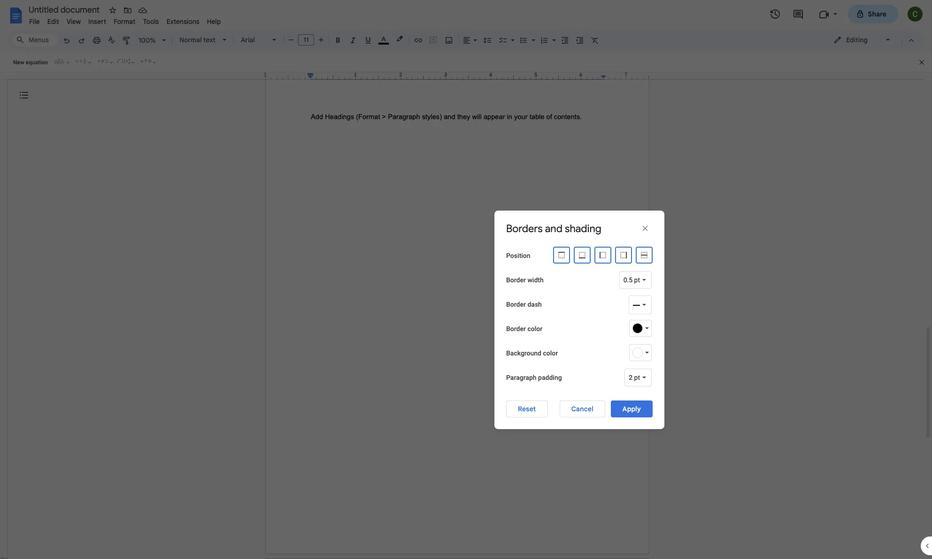 Task type: vqa. For each thing, say whether or not it's contained in the screenshot.
Friday checkbox
no



Task type: describe. For each thing, give the bounding box(es) containing it.
pt for 2 pt
[[634, 374, 640, 381]]

menu bar banner
[[0, 0, 932, 560]]

reset button
[[506, 401, 548, 418]]

border for border width
[[506, 276, 526, 284]]

background
[[506, 350, 541, 357]]

equations toolbar
[[0, 53, 932, 72]]

color for background color
[[543, 350, 558, 357]]

apply button
[[611, 401, 653, 418]]

border dash list box
[[629, 296, 657, 314]]

and
[[545, 222, 562, 235]]

Star checkbox
[[106, 4, 119, 17]]

padding
[[538, 374, 562, 381]]

cancel button
[[560, 401, 605, 418]]

position toolbar
[[553, 247, 679, 560]]

border for border dash
[[506, 301, 526, 308]]

0.5 pt
[[623, 276, 640, 284]]

0.5 points option
[[623, 275, 640, 285]]

0.5
[[623, 276, 633, 284]]



Task type: locate. For each thing, give the bounding box(es) containing it.
borders and shading application
[[0, 0, 932, 560]]

Rename text field
[[25, 4, 105, 15]]

2 pt from the top
[[634, 374, 640, 381]]

2 points option
[[629, 373, 640, 382]]

dash
[[527, 301, 542, 308]]

pt right '2'
[[634, 374, 640, 381]]

1 border from the top
[[506, 276, 526, 284]]

borders and shading
[[506, 222, 601, 235]]

pt inside 2 points option
[[634, 374, 640, 381]]

paragraph padding list box
[[625, 369, 652, 387]]

border up the 'background'
[[506, 325, 526, 333]]

border width
[[506, 276, 544, 284]]

0 vertical spatial border
[[506, 276, 526, 284]]

0 horizontal spatial color
[[527, 325, 542, 333]]

color
[[527, 325, 542, 333], [543, 350, 558, 357]]

reset
[[518, 405, 536, 413]]

main toolbar
[[58, 0, 602, 443]]

cancel
[[571, 405, 593, 413]]

border left "dash"
[[506, 301, 526, 308]]

Menus field
[[12, 33, 59, 46]]

pt inside 0.5 points option
[[634, 276, 640, 284]]

border width list box
[[619, 271, 652, 289]]

position
[[506, 252, 530, 259]]

border left width
[[506, 276, 526, 284]]

0 vertical spatial color
[[527, 325, 542, 333]]

2 vertical spatial border
[[506, 325, 526, 333]]

new
[[13, 59, 24, 66]]

width
[[527, 276, 544, 284]]

0 vertical spatial pt
[[634, 276, 640, 284]]

left margin image
[[266, 72, 313, 79]]

color up padding
[[543, 350, 558, 357]]

1 vertical spatial border
[[506, 301, 526, 308]]

1 vertical spatial color
[[543, 350, 558, 357]]

menu bar
[[25, 12, 225, 28]]

border color
[[506, 325, 542, 333]]

paragraph
[[506, 374, 536, 381]]

2
[[629, 374, 633, 381]]

pt
[[634, 276, 640, 284], [634, 374, 640, 381]]

2 pt
[[629, 374, 640, 381]]

pt for 0.5 pt
[[634, 276, 640, 284]]

right margin image
[[601, 72, 648, 79]]

equation
[[26, 59, 48, 66]]

shading
[[565, 222, 601, 235]]

borders
[[506, 222, 543, 235]]

border for border color
[[506, 325, 526, 333]]

paragraph padding
[[506, 374, 562, 381]]

1 horizontal spatial color
[[543, 350, 558, 357]]

apply
[[623, 405, 641, 413]]

share. private to only me. image
[[856, 10, 864, 18]]

color down "dash"
[[527, 325, 542, 333]]

new equation button
[[11, 55, 50, 69]]

border
[[506, 276, 526, 284], [506, 301, 526, 308], [506, 325, 526, 333]]

color for border color
[[527, 325, 542, 333]]

2 border from the top
[[506, 301, 526, 308]]

1 pt from the top
[[634, 276, 640, 284]]

pt right '0.5'
[[634, 276, 640, 284]]

menu bar inside menu bar banner
[[25, 12, 225, 28]]

new equation
[[13, 59, 48, 66]]

background color
[[506, 350, 558, 357]]

borders and shading dialog
[[494, 211, 679, 560]]

1 vertical spatial pt
[[634, 374, 640, 381]]

3 border from the top
[[506, 325, 526, 333]]

border dash
[[506, 301, 542, 308]]

borders and shading heading
[[506, 222, 601, 235]]



